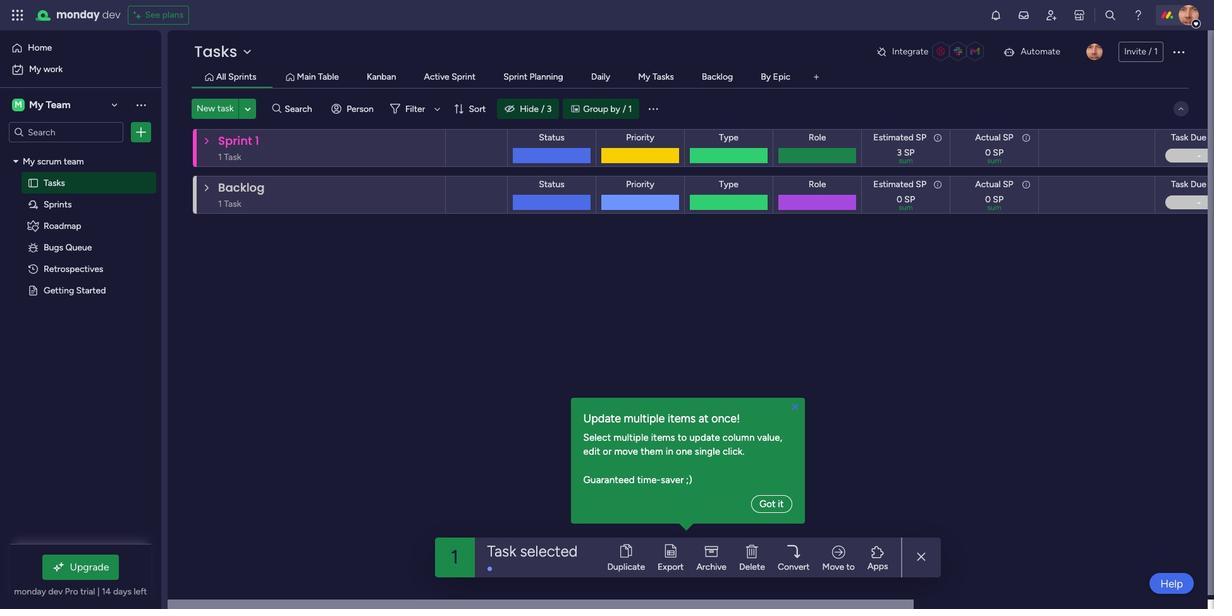 Task type: describe. For each thing, give the bounding box(es) containing it.
table
[[318, 71, 339, 82]]

3 sp sum
[[897, 147, 915, 165]]

my scrum team
[[23, 156, 84, 166]]

sprint inside button
[[452, 71, 476, 82]]

help
[[1161, 577, 1184, 590]]

sprint planning button
[[500, 70, 567, 84]]

actual for 2nd actual sp field
[[976, 179, 1001, 190]]

task for 1st task due d field from the top of the page
[[1172, 132, 1189, 143]]

workspace options image
[[135, 99, 147, 111]]

started
[[76, 285, 106, 295]]

public board image
[[27, 176, 39, 189]]

move
[[823, 561, 845, 572]]

move to
[[823, 561, 855, 572]]

monday dev pro trial | 14 days left
[[14, 586, 147, 597]]

2 actual sp from the top
[[976, 179, 1014, 190]]

2 priority field from the top
[[623, 178, 658, 192]]

days
[[113, 586, 132, 597]]

apps
[[868, 561, 888, 572]]

Search field
[[282, 100, 320, 118]]

Search in workspace field
[[27, 125, 106, 139]]

public board image
[[27, 284, 39, 296]]

upgrade
[[70, 561, 109, 573]]

column information image
[[1022, 180, 1032, 190]]

m
[[15, 99, 22, 110]]

main
[[297, 71, 316, 82]]

in
[[666, 446, 674, 457]]

delete
[[739, 561, 765, 572]]

group
[[583, 103, 608, 114]]

once!
[[712, 411, 740, 425]]

my for my tasks
[[638, 71, 651, 82]]

got
[[760, 498, 776, 510]]

single
[[695, 446, 721, 457]]

daily button
[[588, 70, 614, 84]]

2 vertical spatial task
[[487, 542, 516, 560]]

search everything image
[[1104, 9, 1117, 22]]

due for 1st task due d field from the top of the page
[[1191, 132, 1207, 143]]

1 priority field from the top
[[623, 131, 658, 145]]

see
[[145, 9, 160, 20]]

main table
[[297, 71, 339, 82]]

upgrade button
[[42, 555, 119, 580]]

options image
[[1172, 44, 1187, 59]]

my tasks button
[[635, 70, 677, 84]]

;)
[[687, 474, 693, 486]]

1 priority from the top
[[626, 132, 655, 143]]

2 actual sp field from the top
[[972, 178, 1017, 192]]

task due d for 1st task due d field from the top of the page
[[1172, 132, 1215, 143]]

items for to
[[651, 432, 675, 443]]

update
[[584, 411, 621, 425]]

select product image
[[11, 9, 24, 22]]

active sprint button
[[421, 70, 479, 84]]

it
[[778, 498, 784, 510]]

help button
[[1150, 573, 1194, 594]]

by
[[761, 71, 771, 82]]

getting
[[44, 285, 74, 295]]

click.
[[723, 446, 745, 457]]

estimated sp for 0
[[874, 179, 927, 190]]

sprint planning
[[504, 71, 563, 82]]

to inside select multiple items to update column value, edit or move them in one single click.
[[678, 432, 687, 443]]

time-
[[637, 474, 661, 486]]

new task
[[197, 103, 234, 114]]

task for 1st task due d field from the bottom
[[1172, 179, 1189, 190]]

new task button
[[192, 99, 239, 119]]

2 priority from the top
[[626, 179, 655, 190]]

1 d from the top
[[1209, 132, 1215, 143]]

angle down image
[[245, 104, 251, 114]]

backlog button
[[699, 70, 736, 84]]

3 inside 3 sp sum
[[897, 147, 902, 158]]

or
[[603, 446, 612, 457]]

plans
[[162, 9, 183, 20]]

automate button
[[998, 42, 1066, 62]]

invite / 1 button
[[1119, 42, 1164, 62]]

filter button
[[385, 99, 445, 119]]

help image
[[1132, 9, 1145, 22]]

group by / 1
[[583, 103, 632, 114]]

caret down image
[[13, 157, 18, 165]]

type field for sprint 1
[[716, 131, 742, 145]]

workspace image
[[12, 98, 25, 112]]

2 status from the top
[[539, 179, 565, 190]]

v2 search image
[[272, 102, 282, 116]]

kanban button
[[364, 70, 399, 84]]

all
[[216, 71, 226, 82]]

Backlog field
[[215, 180, 268, 196]]

options image
[[135, 126, 147, 139]]

team
[[46, 99, 71, 111]]

|
[[97, 586, 100, 597]]

1 vertical spatial to
[[847, 561, 855, 572]]

trial
[[80, 586, 95, 597]]

monday for monday dev pro trial | 14 days left
[[14, 586, 46, 597]]

invite
[[1125, 46, 1147, 57]]

0 horizontal spatial james peterson image
[[1087, 44, 1103, 60]]

1 actual sp field from the top
[[972, 131, 1017, 145]]

value,
[[758, 432, 783, 443]]

home
[[28, 42, 52, 53]]

getting started
[[44, 285, 106, 295]]

guaranteed time-saver ;)
[[584, 474, 693, 486]]

task
[[217, 103, 234, 114]]

by
[[611, 103, 620, 114]]

type for sprint 1
[[719, 132, 739, 143]]

convert
[[778, 561, 810, 572]]

arrow down image
[[430, 101, 445, 116]]

active sprint
[[424, 71, 476, 82]]

tasks inside list box
[[44, 177, 65, 188]]

see plans button
[[128, 6, 189, 25]]

tasks button
[[192, 41, 258, 62]]

0 vertical spatial james peterson image
[[1179, 5, 1199, 25]]

them
[[641, 446, 664, 457]]

multiple for select
[[614, 432, 649, 443]]

all sprints button
[[213, 70, 260, 84]]

left
[[134, 586, 147, 597]]

14
[[102, 586, 111, 597]]

roadmap
[[44, 220, 81, 231]]

items for at
[[668, 411, 696, 425]]

sprint 1
[[218, 133, 259, 149]]

home option
[[8, 38, 154, 58]]

collapse image
[[1177, 104, 1187, 114]]

sprints inside list box
[[44, 199, 72, 209]]

invite / 1
[[1125, 46, 1158, 57]]

type for backlog
[[719, 179, 739, 190]]

by epic button
[[758, 70, 794, 84]]

add view image
[[814, 72, 819, 82]]



Task type: locate. For each thing, give the bounding box(es) containing it.
backlog inside "field"
[[218, 180, 265, 195]]

scrum
[[37, 156, 61, 166]]

0 vertical spatial actual sp field
[[972, 131, 1017, 145]]

role field for sprint 1
[[806, 131, 829, 145]]

estimated sp field down 3 sp sum
[[871, 178, 930, 192]]

estimated sp for 3
[[874, 132, 927, 143]]

my up menu image
[[638, 71, 651, 82]]

sp inside 3 sp sum
[[904, 147, 915, 158]]

1 actual sp from the top
[[976, 132, 1014, 143]]

1 vertical spatial james peterson image
[[1087, 44, 1103, 60]]

archive
[[697, 561, 727, 572]]

estimated sp field up 3 sp sum
[[871, 131, 930, 145]]

my for my work
[[29, 64, 41, 75]]

multiple inside select multiple items to update column value, edit or move them in one single click.
[[614, 432, 649, 443]]

task due d
[[1172, 132, 1215, 143], [1172, 179, 1215, 190]]

3
[[547, 103, 552, 114], [897, 147, 902, 158]]

tab
[[807, 67, 827, 87]]

1 vertical spatial actual
[[976, 179, 1001, 190]]

0 vertical spatial d
[[1209, 132, 1215, 143]]

active
[[424, 71, 450, 82]]

1 horizontal spatial dev
[[102, 8, 120, 22]]

0 vertical spatial monday
[[56, 8, 100, 22]]

status
[[539, 132, 565, 143], [539, 179, 565, 190]]

0 vertical spatial priority
[[626, 132, 655, 143]]

0 horizontal spatial to
[[678, 432, 687, 443]]

sprint
[[452, 71, 476, 82], [504, 71, 528, 82], [218, 133, 252, 149]]

Task Due D field
[[1168, 131, 1215, 145], [1168, 178, 1215, 192]]

/ right hide
[[541, 103, 545, 114]]

/ for 3
[[541, 103, 545, 114]]

1 horizontal spatial backlog
[[702, 71, 733, 82]]

0 vertical spatial task due d
[[1172, 132, 1215, 143]]

estimated for 3
[[874, 132, 914, 143]]

workspace selection element
[[12, 97, 72, 113]]

bugs
[[44, 242, 63, 252]]

backlog for backlog button
[[702, 71, 733, 82]]

1 vertical spatial actual sp field
[[972, 178, 1017, 192]]

2 horizontal spatial sprint
[[504, 71, 528, 82]]

list box
[[0, 148, 161, 472]]

pro
[[65, 586, 78, 597]]

0 vertical spatial status
[[539, 132, 565, 143]]

actual for second actual sp field from the bottom
[[976, 132, 1001, 143]]

automate
[[1021, 46, 1061, 57]]

1 type from the top
[[719, 132, 739, 143]]

1 horizontal spatial to
[[847, 561, 855, 572]]

to right move
[[847, 561, 855, 572]]

tasks inside button
[[653, 71, 674, 82]]

by epic
[[761, 71, 791, 82]]

actual
[[976, 132, 1001, 143], [976, 179, 1001, 190]]

1 status field from the top
[[536, 131, 568, 145]]

estimated
[[874, 132, 914, 143], [874, 179, 914, 190]]

0 vertical spatial 3
[[547, 103, 552, 114]]

2 due from the top
[[1191, 179, 1207, 190]]

0 horizontal spatial sprints
[[44, 199, 72, 209]]

0 vertical spatial estimated sp field
[[871, 131, 930, 145]]

new
[[197, 103, 215, 114]]

1 horizontal spatial monday
[[56, 8, 100, 22]]

/ right by
[[623, 103, 626, 114]]

sprint down task at left top
[[218, 133, 252, 149]]

to
[[678, 432, 687, 443], [847, 561, 855, 572]]

1 vertical spatial d
[[1209, 179, 1215, 190]]

0 vertical spatial type
[[719, 132, 739, 143]]

select multiple items to update column value, edit or move them in one single click.
[[584, 432, 783, 457]]

Actual SP field
[[972, 131, 1017, 145], [972, 178, 1017, 192]]

1 vertical spatial monday
[[14, 586, 46, 597]]

sprint left planning
[[504, 71, 528, 82]]

one
[[676, 446, 693, 457]]

0 vertical spatial task
[[1172, 132, 1189, 143]]

at
[[699, 411, 709, 425]]

1 vertical spatial task due d
[[1172, 179, 1215, 190]]

column information image
[[933, 133, 943, 143], [1022, 133, 1032, 143], [933, 180, 943, 190]]

dev for monday dev pro trial | 14 days left
[[48, 586, 63, 597]]

items left at
[[668, 411, 696, 425]]

1 vertical spatial estimated sp
[[874, 179, 927, 190]]

1 vertical spatial task due d field
[[1168, 178, 1215, 192]]

1 vertical spatial estimated
[[874, 179, 914, 190]]

tab inside tab list
[[807, 67, 827, 87]]

0 vertical spatial actual sp
[[976, 132, 1014, 143]]

1 vertical spatial sprints
[[44, 199, 72, 209]]

my work link
[[8, 59, 154, 80]]

task selected
[[487, 542, 578, 560]]

Estimated SP field
[[871, 131, 930, 145], [871, 178, 930, 192]]

0 vertical spatial multiple
[[624, 411, 665, 425]]

0 horizontal spatial backlog
[[218, 180, 265, 195]]

duplicate
[[608, 561, 645, 572]]

1 horizontal spatial /
[[623, 103, 626, 114]]

/ for 1
[[1149, 46, 1152, 57]]

1 vertical spatial role
[[809, 179, 826, 190]]

sprints up roadmap
[[44, 199, 72, 209]]

0 vertical spatial role
[[809, 132, 826, 143]]

0 vertical spatial estimated
[[874, 132, 914, 143]]

2 role from the top
[[809, 179, 826, 190]]

2 horizontal spatial /
[[1149, 46, 1152, 57]]

backlog
[[702, 71, 733, 82], [218, 180, 265, 195]]

estimated up 3 sp sum
[[874, 132, 914, 143]]

backlog inside button
[[702, 71, 733, 82]]

multiple for update
[[624, 411, 665, 425]]

queue
[[66, 242, 92, 252]]

person button
[[326, 99, 381, 119]]

2 task due d field from the top
[[1168, 178, 1215, 192]]

due for 1st task due d field from the bottom
[[1191, 179, 1207, 190]]

tasks up menu image
[[653, 71, 674, 82]]

sprints right the all
[[228, 71, 257, 82]]

2 type field from the top
[[716, 178, 742, 192]]

0 horizontal spatial /
[[541, 103, 545, 114]]

monday for monday dev
[[56, 8, 100, 22]]

estimated sp field for 0
[[871, 178, 930, 192]]

1 horizontal spatial 3
[[897, 147, 902, 158]]

1 task due d from the top
[[1172, 132, 1215, 143]]

estimated sp down 3 sp sum
[[874, 179, 927, 190]]

person
[[347, 103, 374, 114]]

select
[[584, 432, 611, 443]]

2 actual from the top
[[976, 179, 1001, 190]]

1 horizontal spatial james peterson image
[[1179, 5, 1199, 25]]

hide
[[520, 103, 539, 114]]

my inside option
[[29, 64, 41, 75]]

work
[[43, 64, 63, 75]]

saver
[[661, 474, 684, 486]]

0 vertical spatial to
[[678, 432, 687, 443]]

edit
[[584, 446, 601, 457]]

1 type field from the top
[[716, 131, 742, 145]]

0 vertical spatial status field
[[536, 131, 568, 145]]

1 vertical spatial 3
[[897, 147, 902, 158]]

sprint for sprint 1
[[218, 133, 252, 149]]

james peterson image up options image
[[1179, 5, 1199, 25]]

monday marketplace image
[[1073, 9, 1086, 22]]

1 vertical spatial status field
[[536, 178, 568, 192]]

0 vertical spatial task due d field
[[1168, 131, 1215, 145]]

my tasks
[[638, 71, 674, 82]]

1 vertical spatial estimated sp field
[[871, 178, 930, 192]]

task due d for 1st task due d field from the bottom
[[1172, 179, 1215, 190]]

1 vertical spatial status
[[539, 179, 565, 190]]

items
[[668, 411, 696, 425], [651, 432, 675, 443]]

task
[[1172, 132, 1189, 143], [1172, 179, 1189, 190], [487, 542, 516, 560]]

see plans
[[145, 9, 183, 20]]

type field for backlog
[[716, 178, 742, 192]]

update multiple items at once!
[[584, 411, 740, 425]]

1 vertical spatial actual sp
[[976, 179, 1014, 190]]

my work option
[[8, 59, 154, 80]]

1 actual from the top
[[976, 132, 1001, 143]]

backlog for backlog "field"
[[218, 180, 265, 195]]

Status field
[[536, 131, 568, 145], [536, 178, 568, 192]]

planning
[[530, 71, 563, 82]]

2 estimated from the top
[[874, 179, 914, 190]]

0 sp sum for second actual sp field from the bottom
[[985, 147, 1004, 165]]

items up in on the right bottom
[[651, 432, 675, 443]]

dev left pro
[[48, 586, 63, 597]]

sprint inside 'button'
[[504, 71, 528, 82]]

backlog down sprint 1 field
[[218, 180, 265, 195]]

Role field
[[806, 131, 829, 145], [806, 178, 829, 192]]

notifications image
[[990, 9, 1003, 22]]

main table button
[[294, 70, 342, 84]]

2 estimated sp field from the top
[[871, 178, 930, 192]]

tab list
[[192, 67, 1189, 88]]

0 sp sum for 2nd actual sp field
[[985, 194, 1004, 212]]

my inside button
[[638, 71, 651, 82]]

tab list containing all sprints
[[192, 67, 1189, 88]]

estimated sp field for 3
[[871, 131, 930, 145]]

1 vertical spatial priority
[[626, 179, 655, 190]]

epic
[[773, 71, 791, 82]]

monday up home option
[[56, 8, 100, 22]]

sort
[[469, 103, 486, 114]]

my work
[[29, 64, 63, 75]]

1 vertical spatial type field
[[716, 178, 742, 192]]

tasks right public board image
[[44, 177, 65, 188]]

james peterson image
[[1179, 5, 1199, 25], [1087, 44, 1103, 60]]

multiple up them
[[624, 411, 665, 425]]

backlog left by
[[702, 71, 733, 82]]

0 vertical spatial type field
[[716, 131, 742, 145]]

sprints inside button
[[228, 71, 257, 82]]

sprint for sprint planning
[[504, 71, 528, 82]]

2 type from the top
[[719, 179, 739, 190]]

update feed image
[[1018, 9, 1030, 22]]

actual sp
[[976, 132, 1014, 143], [976, 179, 1014, 190]]

my for my scrum team
[[23, 156, 35, 166]]

to up one
[[678, 432, 687, 443]]

dev left see
[[102, 8, 120, 22]]

due
[[1191, 132, 1207, 143], [1191, 179, 1207, 190]]

d
[[1209, 132, 1215, 143], [1209, 179, 1215, 190]]

sum inside 3 sp sum
[[899, 156, 913, 165]]

1 vertical spatial task
[[1172, 179, 1189, 190]]

role for backlog
[[809, 179, 826, 190]]

sprints
[[228, 71, 257, 82], [44, 199, 72, 209]]

my for my team
[[29, 99, 43, 111]]

menu image
[[647, 102, 660, 115]]

monday left pro
[[14, 586, 46, 597]]

filter
[[405, 103, 425, 114]]

0 vertical spatial tasks
[[194, 41, 237, 62]]

update
[[690, 432, 720, 443]]

my
[[29, 64, 41, 75], [638, 71, 651, 82], [29, 99, 43, 111], [23, 156, 35, 166]]

0 horizontal spatial 3
[[547, 103, 552, 114]]

0 horizontal spatial monday
[[14, 586, 46, 597]]

james peterson image left invite
[[1087, 44, 1103, 60]]

got it
[[760, 498, 784, 510]]

0 horizontal spatial dev
[[48, 586, 63, 597]]

Priority field
[[623, 131, 658, 145], [623, 178, 658, 192]]

Type field
[[716, 131, 742, 145], [716, 178, 742, 192]]

1 horizontal spatial sprints
[[228, 71, 257, 82]]

/ inside button
[[1149, 46, 1152, 57]]

0 vertical spatial backlog
[[702, 71, 733, 82]]

0 horizontal spatial sprint
[[218, 133, 252, 149]]

estimated down 3 sp sum
[[874, 179, 914, 190]]

items inside select multiple items to update column value, edit or move them in one single click.
[[651, 432, 675, 443]]

1 status from the top
[[539, 132, 565, 143]]

2 vertical spatial tasks
[[44, 177, 65, 188]]

1 vertical spatial due
[[1191, 179, 1207, 190]]

invite members image
[[1046, 9, 1058, 22]]

my right caret down image
[[23, 156, 35, 166]]

1 task due d field from the top
[[1168, 131, 1215, 145]]

retrospectives
[[44, 263, 103, 274]]

1 estimated from the top
[[874, 132, 914, 143]]

move
[[614, 446, 638, 457]]

1 horizontal spatial tasks
[[194, 41, 237, 62]]

2 estimated sp from the top
[[874, 179, 927, 190]]

sort button
[[449, 99, 494, 119]]

1 vertical spatial dev
[[48, 586, 63, 597]]

guaranteed
[[584, 474, 635, 486]]

dev for monday dev
[[102, 8, 120, 22]]

0 vertical spatial dev
[[102, 8, 120, 22]]

1 vertical spatial priority field
[[623, 178, 658, 192]]

1 role from the top
[[809, 132, 826, 143]]

1 vertical spatial items
[[651, 432, 675, 443]]

bugs queue
[[44, 242, 92, 252]]

monday dev
[[56, 8, 120, 22]]

sprint inside field
[[218, 133, 252, 149]]

estimated sp up 3 sp sum
[[874, 132, 927, 143]]

1
[[1155, 46, 1158, 57], [629, 103, 632, 114], [255, 133, 259, 149], [451, 546, 459, 569]]

got it link
[[751, 495, 792, 513]]

1 horizontal spatial sprint
[[452, 71, 476, 82]]

daily
[[591, 71, 611, 82]]

tasks up the all
[[194, 41, 237, 62]]

1 inside field
[[255, 133, 259, 149]]

integrate
[[892, 46, 929, 57]]

column
[[723, 432, 755, 443]]

option
[[0, 150, 161, 152]]

2 role field from the top
[[806, 178, 829, 192]]

sprint right active
[[452, 71, 476, 82]]

1 vertical spatial type
[[719, 179, 739, 190]]

my inside workspace selection element
[[29, 99, 43, 111]]

0 vertical spatial items
[[668, 411, 696, 425]]

0 vertical spatial sprints
[[228, 71, 257, 82]]

my inside list box
[[23, 156, 35, 166]]

2 d from the top
[[1209, 179, 1215, 190]]

1 vertical spatial multiple
[[614, 432, 649, 443]]

1 vertical spatial backlog
[[218, 180, 265, 195]]

0 vertical spatial priority field
[[623, 131, 658, 145]]

1 role field from the top
[[806, 131, 829, 145]]

1 estimated sp from the top
[[874, 132, 927, 143]]

2 task due d from the top
[[1172, 179, 1215, 190]]

1 vertical spatial role field
[[806, 178, 829, 192]]

role field for backlog
[[806, 178, 829, 192]]

list box containing my scrum team
[[0, 148, 161, 472]]

multiple up move
[[614, 432, 649, 443]]

hide / 3
[[520, 103, 552, 114]]

team
[[64, 156, 84, 166]]

1 estimated sp field from the top
[[871, 131, 930, 145]]

my right workspace image at the top of page
[[29, 99, 43, 111]]

my left work
[[29, 64, 41, 75]]

role
[[809, 132, 826, 143], [809, 179, 826, 190]]

0 horizontal spatial tasks
[[44, 177, 65, 188]]

/ right invite
[[1149, 46, 1152, 57]]

multiple
[[624, 411, 665, 425], [614, 432, 649, 443]]

1 inside button
[[1155, 46, 1158, 57]]

0 vertical spatial due
[[1191, 132, 1207, 143]]

0 vertical spatial role field
[[806, 131, 829, 145]]

/
[[1149, 46, 1152, 57], [541, 103, 545, 114], [623, 103, 626, 114]]

selected
[[520, 542, 578, 560]]

all sprints
[[216, 71, 257, 82]]

0 vertical spatial actual
[[976, 132, 1001, 143]]

1 vertical spatial tasks
[[653, 71, 674, 82]]

estimated for 0
[[874, 179, 914, 190]]

2 horizontal spatial tasks
[[653, 71, 674, 82]]

Sprint 1 field
[[215, 133, 262, 149]]

priority
[[626, 132, 655, 143], [626, 179, 655, 190]]

2 status field from the top
[[536, 178, 568, 192]]

role for sprint 1
[[809, 132, 826, 143]]

0 vertical spatial estimated sp
[[874, 132, 927, 143]]

1 due from the top
[[1191, 132, 1207, 143]]

my team
[[29, 99, 71, 111]]



Task type: vqa. For each thing, say whether or not it's contained in the screenshot.
Column information image related to Estimated SP
yes



